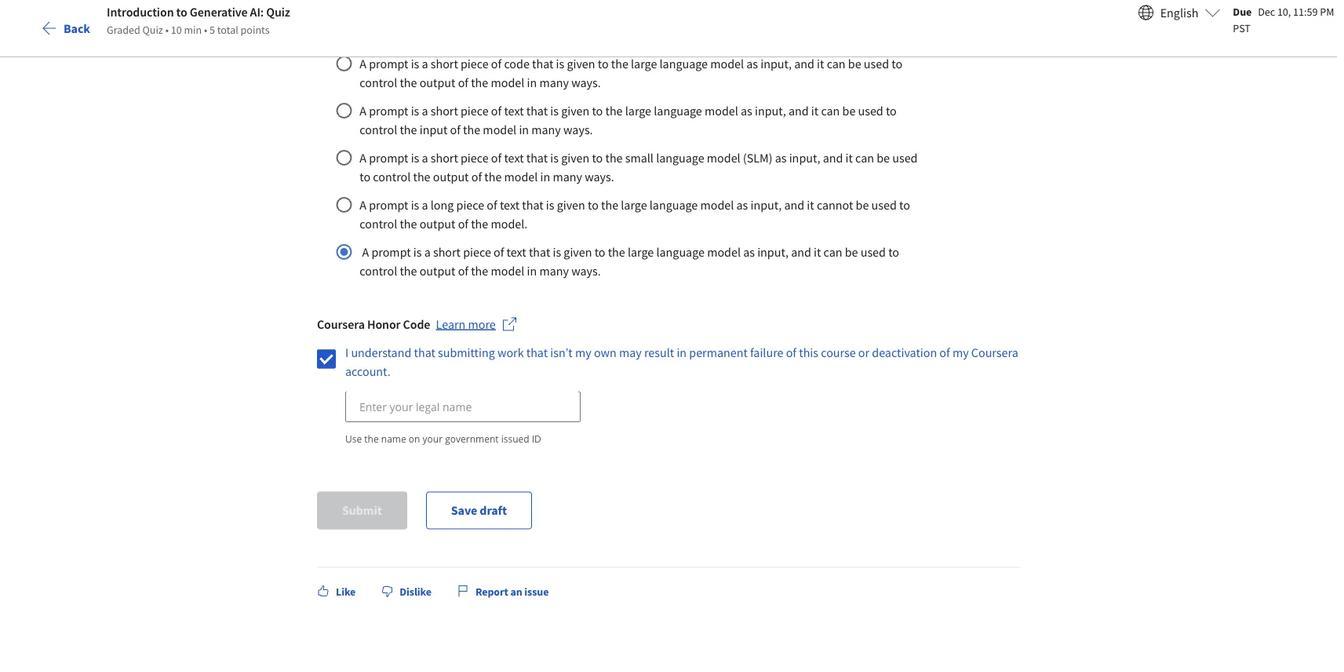 Task type: vqa. For each thing, say whether or not it's contained in the screenshot.
the bottom Pm
yes



Task type: describe. For each thing, give the bounding box(es) containing it.
5
[[210, 22, 215, 36]]

honor
[[367, 317, 401, 332]]

week 1
[[399, 67, 432, 82]]

english
[[1161, 5, 1199, 20]]

many for a prompt is a short piece of text that is given to the large language model as input, and it can be used to control the input of the model in many ways.
[[532, 122, 561, 138]]

be for a prompt is a long piece of text that is given to the large language model as input, and it cannot be used to control the output of the model.
[[856, 197, 869, 213]]

like for top like button
[[377, 428, 397, 442]]

total
[[217, 22, 238, 36]]

small
[[625, 150, 654, 166]]

control for a prompt is a short piece of text that is given to the large language model as input, and it can be used to control the input of the model in many ways.
[[360, 122, 397, 138]]

10, inside dec 10, 11:59 pm pst
[[1278, 4, 1291, 18]]

in for a prompt is a short piece of text that is given to the large language model as input, and it can be used to control the input of the model in many ways.
[[519, 122, 529, 138]]

generative inside 'introduction to generative ai: quiz graded quiz • 10 min • 5 total points'
[[190, 4, 248, 20]]

government
[[445, 433, 499, 446]]

1
[[426, 67, 432, 82]]

i understand that submitting work that isn't my own may result in permanent failure of this course or deactivation of my coursera account.
[[345, 345, 1019, 380]]

many for a prompt is a short piece of text that is given to the large language model as input, and it can be used to control the output of the model in many ways.
[[539, 263, 569, 279]]

back button
[[38, 0, 94, 57]]

that for a prompt is a short piece of text that is given to the small language model (slm) as input, and it can be used to control the output of the model in many ways.
[[526, 150, 548, 166]]

dislike for dislike 'button' inside the tunnel vision dialog
[[400, 585, 432, 599]]

0 horizontal spatial pst
[[465, 260, 482, 274]]

10
[[171, 22, 182, 36]]

learn
[[436, 317, 466, 332]]

report an issue
[[476, 585, 549, 599]]

dislike button for top like button
[[416, 421, 479, 449]]

to
[[358, 346, 370, 360]]

english button
[[1132, 0, 1227, 38]]

large for a prompt is a long piece of text that is given to the large language model as input, and it cannot be used to control the output of the model.
[[621, 197, 647, 213]]

model inside a prompt is a long piece of text that is given to the large language model as input, and it cannot be used to control the output of the model.
[[700, 197, 734, 213]]

input
[[420, 122, 448, 138]]

permanent
[[689, 345, 748, 361]]

result
[[644, 345, 674, 361]]

pass
[[372, 346, 393, 360]]

input, for a prompt is a short piece of text that is given to the large language model as input, and it can be used to control the input of the model in many ways.
[[755, 103, 786, 119]]

given for a prompt is a long piece of text that is given to the large language model as input, and it cannot be used to control the output of the model.
[[557, 197, 585, 213]]

a prompt is a short piece of text that is given to the large language model as input, and it can be used to control the output of the model in many ways.
[[360, 244, 902, 279]]

language for a prompt is a short piece of code that is given to the large language model as input, and it can be used to control the output of the model in many ways.
[[660, 56, 708, 72]]

long
[[431, 197, 454, 213]]

this
[[799, 345, 819, 361]]

deactivation
[[872, 345, 937, 361]]

due inside tunnel vision dialog
[[1233, 4, 1252, 18]]

control for a prompt is a short piece of text that is given to the large language model as input, and it can be used to control the output of the model in many ways.
[[360, 263, 397, 279]]

the right 1
[[471, 75, 488, 91]]

a for a prompt is a short piece of text that is given to the large language model as input, and it can be used to control the input of the model in many ways.
[[360, 103, 367, 119]]

be for a prompt is a short piece of code that is given to the large language model as input, and it can be used to control the output of the model in many ways.
[[848, 56, 861, 72]]

save draft button
[[426, 492, 532, 530]]

as for a prompt is a short piece of code that is given to the large language model as input, and it can be used to control the output of the model in many ways.
[[747, 56, 758, 72]]

save draft
[[451, 503, 507, 519]]

the left input
[[400, 122, 417, 138]]

Enter your legal name field
[[345, 392, 581, 423]]

on
[[409, 433, 420, 446]]

output for a prompt is a short piece of code that is given to the large language model as input, and it can be used to control the output of the model in many ways.
[[420, 75, 456, 91]]

code
[[504, 56, 530, 72]]

output for a prompt is a long piece of text that is given to the large language model as input, and it cannot be used to control the output of the model.
[[420, 216, 456, 232]]

ways. for a prompt is a short piece of code that is given to the large language model as input, and it can be used to control the output of the model in many ways.
[[571, 75, 601, 91]]

be inside a prompt is a short piece of text that is given to the small language model (slm) as input, and it can be used to control the output of the model in many ways.
[[877, 150, 890, 166]]

ways. inside a prompt is a short piece of text that is given to the small language model (slm) as input, and it can be used to control the output of the model in many ways.
[[585, 169, 614, 185]]

the up submit your assignment
[[400, 216, 417, 232]]

given for a prompt is a short piece of text that is given to the large language model as input, and it can be used to control the input of the model in many ways.
[[561, 103, 590, 119]]

receive grade
[[358, 321, 434, 337]]

used for a prompt is a long piece of text that is given to the large language model as input, and it cannot be used to control the output of the model.
[[872, 197, 897, 213]]

account.
[[345, 364, 391, 380]]

pst inside dec 10, 11:59 pm pst
[[1233, 21, 1251, 35]]

1 vertical spatial introduction to generative ai: quiz
[[358, 134, 851, 178]]

can inside a prompt is a short piece of text that is given to the small language model (slm) as input, and it can be used to control the output of the model in many ways.
[[856, 150, 874, 166]]

isn't
[[550, 345, 573, 361]]

assignment
[[428, 235, 492, 250]]

text for a prompt is a short piece of text that is given to the large language model as input, and it can be used to control the output of the model in many ways.
[[507, 244, 526, 260]]

prompt for a prompt is a short piece of code that is given to the large language model as input, and it can be used to control the output of the model in many ways.
[[369, 56, 408, 72]]

quiz up cannot
[[787, 134, 851, 178]]

many for a prompt is a short piece of code that is given to the large language model as input, and it can be used to control the output of the model in many ways.
[[539, 75, 569, 91]]

dec 10, 11:59 pm pst inside tunnel vision dialog
[[1233, 4, 1335, 35]]

to pass
[[358, 346, 393, 360]]

submitting
[[438, 345, 495, 361]]

1 vertical spatial due
[[358, 260, 377, 274]]

prompt for a prompt is a short piece of text that is given to the small language model (slm) as input, and it can be used to control the output of the model in many ways.
[[369, 150, 408, 166]]

a prompt is a short piece of text that is given to the small language model (slm) as input, and it can be used to control the output of the model in many ways.
[[360, 150, 920, 185]]

0 vertical spatial coursera
[[317, 317, 365, 332]]

piece for a prompt is a short piece of code that is given to the large language model as input, and it can be used to control the output of the model in many ways.
[[461, 56, 489, 72]]

input, for a prompt is a long piece of text that is given to the large language model as input, and it cannot be used to control the output of the model.
[[751, 197, 782, 213]]

control inside a prompt is a short piece of text that is given to the small language model (slm) as input, and it can be used to control the output of the model in many ways.
[[373, 169, 411, 185]]

i
[[345, 345, 349, 361]]

it for a prompt is a long piece of text that is given to the large language model as input, and it cannot be used to control the output of the model.
[[807, 197, 814, 213]]

(slm)
[[743, 150, 773, 166]]

id
[[532, 433, 541, 446]]

the down assignment
[[471, 263, 488, 279]]

text for a prompt is a short piece of text that is given to the small language model (slm) as input, and it can be used to control the output of the model in many ways.
[[504, 150, 524, 166]]

like for the bottom like button
[[336, 585, 356, 599]]

input, inside a prompt is a short piece of text that is given to the small language model (slm) as input, and it can be used to control the output of the model in many ways.
[[789, 150, 821, 166]]

a prompt is a short piece of code that is given to the large language model as input, and it can be used to control the output of the model in many ways.
[[360, 56, 905, 91]]

short for a prompt is a short piece of code that is given to the large language model as input, and it can be used to control the output of the model in many ways.
[[431, 56, 458, 72]]

short for a prompt is a short piece of text that is given to the large language model as input, and it can be used to control the input of the model in many ways.
[[431, 103, 458, 119]]

0 vertical spatial introduction to generative ai: quiz
[[457, 67, 615, 82]]

and for a prompt is a short piece of text that is given to the large language model as input, and it can be used to control the output of the model in many ways.
[[791, 244, 811, 260]]

coursera image
[[19, 13, 119, 38]]

report an issue button
[[450, 578, 555, 606]]

Search in course text field
[[137, 9, 373, 38]]

submit
[[358, 235, 398, 250]]

1 horizontal spatial generative
[[528, 67, 578, 82]]

output inside a prompt is a short piece of text that is given to the small language model (slm) as input, and it can be used to control the output of the model in many ways.
[[433, 169, 469, 185]]

the down a prompt is a long piece of text that is given to the large language model as input, and it cannot be used to control the output of the model.
[[608, 244, 625, 260]]

language for a prompt is a long piece of text that is given to the large language model as input, and it cannot be used to control the output of the model.
[[650, 197, 698, 213]]

quiz up a prompt is a short piece of text that is given to the large language model as input, and it can be used to control the input of the model in many ways.
[[594, 67, 615, 82]]

language for a prompt is a short piece of text that is given to the small language model (slm) as input, and it can be used to control the output of the model in many ways.
[[656, 150, 705, 166]]

can for a prompt is a short piece of text that is given to the large language model as input, and it can be used to control the output of the model in many ways.
[[824, 244, 843, 260]]

in inside a prompt is a short piece of text that is given to the small language model (slm) as input, and it can be used to control the output of the model in many ways.
[[540, 169, 550, 185]]

text for a prompt is a short piece of text that is given to the large language model as input, and it can be used to control the input of the model in many ways.
[[504, 103, 524, 119]]

2 • from the left
[[204, 22, 207, 36]]

graded
[[107, 22, 140, 36]]

1 vertical spatial introduction
[[457, 67, 515, 82]]

quiz up points
[[266, 4, 290, 20]]

ways. for a prompt is a short piece of text that is given to the large language model as input, and it can be used to control the input of the model in many ways.
[[564, 122, 593, 138]]

learn more
[[436, 317, 496, 332]]

week
[[399, 67, 424, 82]]

text for a prompt is a long piece of text that is given to the large language model as input, and it cannot be used to control the output of the model.
[[500, 197, 520, 213]]

used inside a prompt is a short piece of text that is given to the small language model (slm) as input, and it can be used to control the output of the model in many ways.
[[893, 150, 918, 166]]

course
[[821, 345, 856, 361]]

control for a prompt is a long piece of text that is given to the large language model as input, and it cannot be used to control the output of the model.
[[360, 216, 397, 232]]

a for a prompt is a short piece of code that is given to the large language model as input, and it can be used to control the output of the model in many ways.
[[422, 56, 428, 72]]

may
[[619, 345, 642, 361]]

in for a prompt is a short piece of text that is given to the large language model as input, and it can be used to control the output of the model in many ways.
[[527, 263, 537, 279]]

in inside i understand that submitting work that isn't my own may result in permanent failure of this course or deactivation of my coursera account.
[[677, 345, 687, 361]]

used for a prompt is a short piece of text that is given to the large language model as input, and it can be used to control the input of the model in many ways.
[[858, 103, 884, 119]]

failure
[[750, 345, 784, 361]]

a for a prompt is a long piece of text that is given to the large language model as input, and it cannot be used to control the output of the model.
[[422, 197, 428, 213]]

the up model. at the left top of the page
[[484, 169, 502, 185]]

large for a prompt is a short piece of text that is given to the large language model as input, and it can be used to control the input of the model in many ways.
[[625, 103, 651, 119]]

own
[[594, 345, 617, 361]]

as for a prompt is a short piece of text that is given to the large language model as input, and it can be used to control the output of the model in many ways.
[[743, 244, 755, 260]]

home image
[[360, 68, 373, 81]]

coursera inside i understand that submitting work that isn't my own may result in permanent failure of this course or deactivation of my coursera account.
[[972, 345, 1019, 361]]

learn more link
[[436, 317, 518, 336]]

piece for a prompt is a short piece of text that is given to the small language model (slm) as input, and it can be used to control the output of the model in many ways.
[[461, 150, 489, 166]]

dec inside dec 10, 11:59 pm pst
[[1258, 4, 1275, 18]]

issue
[[525, 585, 549, 599]]



Task type: locate. For each thing, give the bounding box(es) containing it.
prompt inside a prompt is a short piece of text that is given to the large language model as input, and it can be used to control the input of the model in many ways.
[[369, 103, 408, 119]]

a right home "icon"
[[422, 56, 428, 72]]

pm
[[1320, 4, 1335, 18], [448, 260, 462, 274]]

dislike left report
[[400, 585, 432, 599]]

pst down assignment
[[465, 260, 482, 274]]

1 horizontal spatial 10,
[[1278, 4, 1291, 18]]

or right course
[[859, 345, 870, 361]]

language down a prompt is a short piece of code that is given to the large language model as input, and it can be used to control the output of the model in many ways.
[[654, 103, 702, 119]]

text inside the a prompt is a short piece of text that is given to the large language model as input, and it can be used to control the output of the model in many ways.
[[507, 244, 526, 260]]

0 vertical spatial dec 10, 11:59 pm pst
[[1233, 4, 1335, 35]]

1 vertical spatial generative
[[528, 67, 578, 82]]

ways. down introduction to generative ai: quiz link
[[564, 122, 593, 138]]

0 horizontal spatial due
[[358, 260, 377, 274]]

large down a prompt is a short piece of text that is given to the small language model (slm) as input, and it can be used to control the output of the model in many ways.
[[621, 197, 647, 213]]

your
[[401, 235, 426, 250], [423, 433, 443, 446]]

use the name on your government issued id
[[345, 433, 541, 446]]

output inside a prompt is a short piece of code that is given to the large language model as input, and it can be used to control the output of the model in many ways.
[[420, 75, 456, 91]]

• left 5
[[204, 22, 207, 36]]

a for a prompt is a long piece of text that is given to the large language model as input, and it cannot be used to control the output of the model.
[[360, 197, 367, 213]]

it for a prompt is a short piece of text that is given to the large language model as input, and it can be used to control the output of the model in many ways.
[[814, 244, 821, 260]]

used inside a prompt is a short piece of text that is given to the large language model as input, and it can be used to control the input of the model in many ways.
[[858, 103, 884, 119]]

language inside the a prompt is a short piece of text that is given to the large language model as input, and it can be used to control the output of the model in many ways.
[[656, 244, 705, 260]]

language inside a prompt is a short piece of text that is given to the large language model as input, and it can be used to control the input of the model in many ways.
[[654, 103, 702, 119]]

1 vertical spatial pst
[[465, 260, 482, 274]]

0 vertical spatial 11:59
[[1294, 4, 1318, 18]]

0 horizontal spatial dislike
[[400, 585, 432, 599]]

0 horizontal spatial •
[[165, 22, 169, 36]]

be for a prompt is a short piece of text that is given to the large language model as input, and it can be used to control the input of the model in many ways.
[[843, 103, 856, 119]]

quiz
[[266, 4, 290, 20], [142, 22, 163, 36], [594, 67, 615, 82], [787, 134, 851, 178]]

as for a prompt is a long piece of text that is given to the large language model as input, and it cannot be used to control the output of the model.
[[737, 197, 748, 213]]

code
[[403, 317, 430, 332]]

used for a prompt is a short piece of text that is given to the large language model as input, and it can be used to control the output of the model in many ways.
[[861, 244, 886, 260]]

large inside a prompt is a short piece of text that is given to the large language model as input, and it can be used to control the input of the model in many ways.
[[625, 103, 651, 119]]

a inside the a prompt is a short piece of text that is given to the large language model as input, and it can be used to control the output of the model in many ways.
[[362, 244, 369, 260]]

a for a prompt is a short piece of text that is given to the large language model as input, and it can be used to control the input of the model in many ways.
[[422, 103, 428, 119]]

text inside a prompt is a short piece of text that is given to the large language model as input, and it can be used to control the input of the model in many ways.
[[504, 103, 524, 119]]

a inside the a prompt is a short piece of text that is given to the large language model as input, and it can be used to control the output of the model in many ways.
[[424, 244, 431, 260]]

dislike button
[[416, 421, 479, 449], [375, 578, 438, 606]]

use
[[345, 433, 362, 446]]

1 horizontal spatial dislike
[[441, 428, 473, 442]]

0 vertical spatial dislike
[[441, 428, 473, 442]]

report
[[476, 585, 508, 599]]

text inside a prompt is a short piece of text that is given to the small language model (slm) as input, and it can be used to control the output of the model in many ways.
[[504, 150, 524, 166]]

output up long
[[433, 169, 469, 185]]

• left '10'
[[165, 22, 169, 36]]

11:59 inside dec 10, 11:59 pm pst
[[1294, 4, 1318, 18]]

pst right english button
[[1233, 21, 1251, 35]]

output inside a prompt is a long piece of text that is given to the large language model as input, and it cannot be used to control the output of the model.
[[420, 216, 456, 232]]

prompt inside the a prompt is a short piece of text that is given to the large language model as input, and it can be used to control the output of the model in many ways.
[[372, 244, 411, 260]]

it inside a prompt is a long piece of text that is given to the large language model as input, and it cannot be used to control the output of the model.
[[807, 197, 814, 213]]

1 horizontal spatial my
[[953, 345, 969, 361]]

in for a prompt is a short piece of code that is given to the large language model as input, and it can be used to control the output of the model in many ways.
[[527, 75, 537, 91]]

menu item
[[1008, 16, 1109, 67]]

short inside a prompt is a short piece of code that is given to the large language model as input, and it can be used to control the output of the model in many ways.
[[431, 56, 458, 72]]

used inside the a prompt is a short piece of text that is given to the large language model as input, and it can be used to control the output of the model in many ways.
[[861, 244, 886, 260]]

that inside a prompt is a short piece of code that is given to the large language model as input, and it can be used to control the output of the model in many ways.
[[532, 56, 554, 72]]

that inside a prompt is a long piece of text that is given to the large language model as input, and it cannot be used to control the output of the model.
[[522, 197, 544, 213]]

1 horizontal spatial coursera
[[972, 345, 1019, 361]]

0 horizontal spatial pm
[[448, 260, 462, 274]]

a for a prompt is a short piece of code that is given to the large language model as input, and it can be used to control the output of the model in many ways.
[[360, 56, 367, 72]]

piece inside a prompt is a short piece of text that is given to the large language model as input, and it can be used to control the input of the model in many ways.
[[461, 103, 489, 119]]

in inside a prompt is a short piece of text that is given to the large language model as input, and it can be used to control the input of the model in many ways.
[[519, 122, 529, 138]]

language right small
[[656, 150, 705, 166]]

dialog
[[0, 0, 1337, 656]]

0 horizontal spatial 11:59
[[421, 260, 446, 274]]

1 • from the left
[[165, 22, 169, 36]]

2 vertical spatial generative
[[582, 134, 737, 178]]

and inside a prompt is a long piece of text that is given to the large language model as input, and it cannot be used to control the output of the model.
[[784, 197, 805, 213]]

a inside a prompt is a short piece of text that is given to the large language model as input, and it can be used to control the input of the model in many ways.
[[360, 103, 367, 119]]

many inside the a prompt is a short piece of text that is given to the large language model as input, and it can be used to control the output of the model in many ways.
[[539, 263, 569, 279]]

or right 80%
[[424, 346, 434, 360]]

the right input
[[463, 122, 480, 138]]

0 vertical spatial dec
[[1258, 4, 1275, 18]]

to
[[176, 4, 187, 20], [598, 56, 609, 72], [892, 56, 903, 72], [517, 67, 526, 82], [592, 103, 603, 119], [886, 103, 897, 119], [545, 134, 575, 178], [592, 150, 603, 166], [360, 169, 371, 185], [588, 197, 599, 213], [899, 197, 910, 213], [595, 244, 606, 260], [889, 244, 899, 260]]

large down a prompt is a short piece of code that is given to the large language model as input, and it can be used to control the output of the model in many ways.
[[625, 103, 651, 119]]

and inside the a prompt is a short piece of text that is given to the large language model as input, and it can be used to control the output of the model in many ways.
[[791, 244, 811, 260]]

dislike button inside tunnel vision dialog
[[375, 578, 438, 606]]

short
[[431, 56, 458, 72], [431, 103, 458, 119], [431, 150, 458, 166], [433, 244, 461, 260]]

due down submit
[[358, 260, 377, 274]]

given for a prompt is a short piece of code that is given to the large language model as input, and it can be used to control the output of the model in many ways.
[[567, 56, 595, 72]]

introduction right 1
[[457, 67, 515, 82]]

and for a prompt is a short piece of text that is given to the large language model as input, and it can be used to control the input of the model in many ways.
[[789, 103, 809, 119]]

language down a prompt is a long piece of text that is given to the large language model as input, and it cannot be used to control the output of the model.
[[656, 244, 705, 260]]

as for a prompt is a short piece of text that is given to the large language model as input, and it can be used to control the input of the model in many ways.
[[741, 103, 752, 119]]

the
[[611, 56, 629, 72], [400, 75, 417, 91], [471, 75, 488, 91], [606, 103, 623, 119], [400, 122, 417, 138], [463, 122, 480, 138], [606, 150, 623, 166], [413, 169, 431, 185], [484, 169, 502, 185], [601, 197, 619, 213], [400, 216, 417, 232], [471, 216, 488, 232], [608, 244, 625, 260], [400, 263, 417, 279], [471, 263, 488, 279], [364, 433, 379, 446]]

control inside a prompt is a long piece of text that is given to the large language model as input, and it cannot be used to control the output of the model.
[[360, 216, 397, 232]]

like button
[[352, 421, 403, 449], [311, 578, 362, 606]]

dislike for top like button's dislike 'button'
[[441, 428, 473, 442]]

generative
[[190, 4, 248, 20], [528, 67, 578, 82], [582, 134, 737, 178]]

in inside a prompt is a short piece of code that is given to the large language model as input, and it can be used to control the output of the model in many ways.
[[527, 75, 537, 91]]

1 vertical spatial 11:59
[[421, 260, 446, 274]]

many
[[539, 75, 569, 91], [532, 122, 561, 138], [553, 169, 582, 185], [539, 263, 569, 279]]

0 vertical spatial like
[[377, 428, 397, 442]]

be for a prompt is a short piece of text that is given to the large language model as input, and it can be used to control the output of the model in many ways.
[[845, 244, 858, 260]]

is
[[411, 56, 419, 72], [556, 56, 564, 72], [411, 103, 419, 119], [550, 103, 559, 119], [411, 150, 419, 166], [550, 150, 559, 166], [411, 197, 419, 213], [546, 197, 554, 213], [413, 244, 422, 260], [553, 244, 561, 260]]

control inside the a prompt is a short piece of text that is given to the large language model as input, and it can be used to control the output of the model in many ways.
[[360, 263, 397, 279]]

input, for a prompt is a short piece of code that is given to the large language model as input, and it can be used to control the output of the model in many ways.
[[761, 56, 792, 72]]

1 vertical spatial coursera
[[972, 345, 1019, 361]]

80% or higher
[[402, 346, 466, 360]]

ai: inside 'introduction to generative ai: quiz graded quiz • 10 min • 5 total points'
[[250, 4, 264, 20]]

introduction inside 'introduction to generative ai: quiz graded quiz • 10 min • 5 total points'
[[107, 4, 174, 20]]

output down submit your assignment
[[420, 263, 456, 279]]

a inside a prompt is a short piece of code that is given to the large language model as input, and it can be used to control the output of the model in many ways.
[[422, 56, 428, 72]]

1 vertical spatial like
[[336, 585, 356, 599]]

0 horizontal spatial dec 10, 11:59 pm pst
[[386, 260, 482, 274]]

a inside a prompt is a short piece of text that is given to the small language model (slm) as input, and it can be used to control the output of the model in many ways.
[[360, 150, 367, 166]]

the down a prompt is a short piece of text that is given to the small language model (slm) as input, and it can be used to control the output of the model in many ways.
[[601, 197, 619, 213]]

introduction up graded
[[107, 4, 174, 20]]

model.
[[491, 216, 528, 232]]

1 vertical spatial dec
[[386, 260, 403, 274]]

be inside the a prompt is a short piece of text that is given to the large language model as input, and it can be used to control the output of the model in many ways.
[[845, 244, 858, 260]]

and inside a prompt is a short piece of code that is given to the large language model as input, and it can be used to control the output of the model in many ways.
[[794, 56, 815, 72]]

a
[[422, 56, 428, 72], [422, 103, 428, 119], [422, 150, 428, 166], [422, 197, 428, 213], [424, 244, 431, 260]]

control inside a prompt is a short piece of text that is given to the large language model as input, and it can be used to control the input of the model in many ways.
[[360, 122, 397, 138]]

used inside a prompt is a long piece of text that is given to the large language model as input, and it cannot be used to control the output of the model.
[[872, 197, 897, 213]]

my right isn't
[[575, 345, 592, 361]]

0 vertical spatial like button
[[352, 421, 403, 449]]

piece inside the a prompt is a short piece of text that is given to the large language model as input, and it can be used to control the output of the model in many ways.
[[463, 244, 491, 260]]

or inside i understand that submitting work that isn't my own may result in permanent failure of this course or deactivation of my coursera account.
[[859, 345, 870, 361]]

prompt for a prompt is a short piece of text that is given to the large language model as input, and it can be used to control the input of the model in many ways.
[[369, 103, 408, 119]]

week 1 link
[[393, 60, 438, 89]]

1 vertical spatial 10,
[[406, 260, 419, 274]]

given inside a prompt is a short piece of code that is given to the large language model as input, and it can be used to control the output of the model in many ways.
[[567, 56, 595, 72]]

the down input
[[413, 169, 431, 185]]

tunnel vision dialog
[[0, 0, 1337, 656]]

1 vertical spatial like button
[[311, 578, 362, 606]]

coursera honor code
[[317, 317, 430, 332]]

2 vertical spatial ai:
[[744, 134, 780, 178]]

ways. down a prompt is a long piece of text that is given to the large language model as input, and it cannot be used to control the output of the model.
[[571, 263, 601, 279]]

0 horizontal spatial dec
[[386, 260, 403, 274]]

in
[[527, 75, 537, 91], [519, 122, 529, 138], [540, 169, 550, 185], [527, 263, 537, 279], [677, 345, 687, 361]]

issued
[[501, 433, 529, 446]]

back
[[64, 20, 90, 36]]

1 horizontal spatial dec 10, 11:59 pm pst
[[1233, 4, 1335, 35]]

language inside a prompt is a long piece of text that is given to the large language model as input, and it cannot be used to control the output of the model.
[[650, 197, 698, 213]]

as inside a prompt is a long piece of text that is given to the large language model as input, and it cannot be used to control the output of the model.
[[737, 197, 748, 213]]

1 vertical spatial your
[[423, 433, 443, 446]]

short down long
[[433, 244, 461, 260]]

1 my from the left
[[575, 345, 592, 361]]

piece for a prompt is a short piece of text that is given to the large language model as input, and it can be used to control the input of the model in many ways.
[[461, 103, 489, 119]]

draft
[[480, 503, 507, 519]]

understand
[[351, 345, 412, 361]]

used
[[864, 56, 889, 72], [858, 103, 884, 119], [893, 150, 918, 166], [872, 197, 897, 213], [861, 244, 886, 260]]

short for a prompt is a short piece of text that is given to the small language model (slm) as input, and it can be used to control the output of the model in many ways.
[[431, 150, 458, 166]]

language up a prompt is a short piece of text that is given to the large language model as input, and it can be used to control the input of the model in many ways.
[[660, 56, 708, 72]]

that inside a prompt is a short piece of text that is given to the small language model (slm) as input, and it can be used to control the output of the model in many ways.
[[526, 150, 548, 166]]

introduction up long
[[358, 134, 539, 178]]

that for a prompt is a short piece of text that is given to the large language model as input, and it can be used to control the input of the model in many ways.
[[526, 103, 548, 119]]

dislike
[[441, 428, 473, 442], [400, 585, 432, 599]]

a left long
[[422, 197, 428, 213]]

min
[[184, 22, 202, 36]]

2 horizontal spatial generative
[[582, 134, 737, 178]]

it
[[817, 56, 824, 72], [811, 103, 819, 119], [846, 150, 853, 166], [807, 197, 814, 213], [814, 244, 821, 260]]

2 vertical spatial introduction
[[358, 134, 539, 178]]

and for a prompt is a short piece of code that is given to the large language model as input, and it can be used to control the output of the model in many ways.
[[794, 56, 815, 72]]

0 vertical spatial ai:
[[250, 4, 264, 20]]

short inside a prompt is a short piece of text that is given to the small language model (slm) as input, and it can be used to control the output of the model in many ways.
[[431, 150, 458, 166]]

a inside a prompt is a long piece of text that is given to the large language model as input, and it cannot be used to control the output of the model.
[[360, 197, 367, 213]]

short for a prompt is a short piece of text that is given to the large language model as input, and it can be used to control the output of the model in many ways.
[[433, 244, 461, 260]]

that
[[532, 56, 554, 72], [526, 103, 548, 119], [526, 150, 548, 166], [522, 197, 544, 213], [529, 244, 550, 260], [414, 345, 436, 361], [526, 345, 548, 361]]

1 horizontal spatial pm
[[1320, 4, 1335, 18]]

0 vertical spatial pm
[[1320, 4, 1335, 18]]

prompt for a prompt is a long piece of text that is given to the large language model as input, and it cannot be used to control the output of the model.
[[369, 197, 408, 213]]

a inside a prompt is a short piece of text that is given to the small language model (slm) as input, and it can be used to control the output of the model in many ways.
[[422, 150, 428, 166]]

0 vertical spatial due
[[1233, 4, 1252, 18]]

can inside the a prompt is a short piece of text that is given to the large language model as input, and it can be used to control the output of the model in many ways.
[[824, 244, 843, 260]]

the up assignment
[[471, 216, 488, 232]]

that for a prompt is a long piece of text that is given to the large language model as input, and it cannot be used to control the output of the model.
[[522, 197, 544, 213]]

short inside a prompt is a short piece of text that is given to the large language model as input, and it can be used to control the input of the model in many ways.
[[431, 103, 458, 119]]

due right english
[[1233, 4, 1252, 18]]

of
[[491, 56, 502, 72], [458, 75, 469, 91], [491, 103, 502, 119], [450, 122, 461, 138], [491, 150, 502, 166], [471, 169, 482, 185], [487, 197, 497, 213], [458, 216, 469, 232], [494, 244, 504, 260], [458, 263, 469, 279], [786, 345, 797, 361], [940, 345, 950, 361]]

and for a prompt is a long piece of text that is given to the large language model as input, and it cannot be used to control the output of the model.
[[784, 197, 805, 213]]

be inside a prompt is a short piece of text that is given to the large language model as input, and it can be used to control the input of the model in many ways.
[[843, 103, 856, 119]]

•
[[165, 22, 169, 36], [204, 22, 207, 36]]

input, for a prompt is a short piece of text that is given to the large language model as input, and it can be used to control the output of the model in many ways.
[[758, 244, 789, 260]]

due
[[1233, 4, 1252, 18], [358, 260, 377, 274]]

a for a prompt is a short piece of text that is given to the large language model as input, and it can be used to control the output of the model in many ways.
[[424, 244, 431, 260]]

1 vertical spatial dislike button
[[375, 578, 438, 606]]

piece inside a prompt is a short piece of text that is given to the small language model (slm) as input, and it can be used to control the output of the model in many ways.
[[461, 150, 489, 166]]

large inside a prompt is a short piece of code that is given to the large language model as input, and it can be used to control the output of the model in many ways.
[[631, 56, 657, 72]]

quiz left '10'
[[142, 22, 163, 36]]

can for a prompt is a short piece of text that is given to the large language model as input, and it can be used to control the input of the model in many ways.
[[821, 103, 840, 119]]

your right submit
[[401, 235, 426, 250]]

input, inside a prompt is a short piece of code that is given to the large language model as input, and it can be used to control the output of the model in many ways.
[[761, 56, 792, 72]]

it for a prompt is a short piece of code that is given to the large language model as input, and it can be used to control the output of the model in many ways.
[[817, 56, 824, 72]]

output up input
[[420, 75, 456, 91]]

that for a prompt is a short piece of code that is given to the large language model as input, and it can be used to control the output of the model in many ways.
[[532, 56, 554, 72]]

ways. for a prompt is a short piece of text that is given to the large language model as input, and it can be used to control the output of the model in many ways.
[[571, 263, 601, 279]]

higher
[[436, 346, 466, 360]]

the left small
[[606, 150, 623, 166]]

it inside a prompt is a short piece of code that is given to the large language model as input, and it can be used to control the output of the model in many ways.
[[817, 56, 824, 72]]

piece for a prompt is a long piece of text that is given to the large language model as input, and it cannot be used to control the output of the model.
[[456, 197, 484, 213]]

group containing a prompt is a short piece of code that is given to the large language model as input, and it can be used to control the output of the model in many ways.
[[335, 51, 930, 281]]

0 vertical spatial generative
[[190, 4, 248, 20]]

0 vertical spatial pst
[[1233, 21, 1251, 35]]

can for a prompt is a short piece of code that is given to the large language model as input, and it can be used to control the output of the model in many ways.
[[827, 56, 846, 72]]

name
[[381, 433, 406, 446]]

the down a prompt is a short piece of code that is given to the large language model as input, and it can be used to control the output of the model in many ways.
[[606, 103, 623, 119]]

coursera
[[317, 317, 365, 332], [972, 345, 1019, 361]]

group inside tunnel vision dialog
[[335, 51, 930, 281]]

control for a prompt is a short piece of code that is given to the large language model as input, and it can be used to control the output of the model in many ways.
[[360, 75, 397, 91]]

1 horizontal spatial or
[[859, 345, 870, 361]]

introduction to generative ai: quiz link
[[451, 60, 621, 89]]

0 horizontal spatial 10,
[[406, 260, 419, 274]]

like
[[377, 428, 397, 442], [336, 585, 356, 599]]

a
[[360, 56, 367, 72], [360, 103, 367, 119], [360, 150, 367, 166], [360, 197, 367, 213], [362, 244, 369, 260]]

10,
[[1278, 4, 1291, 18], [406, 260, 419, 274]]

language inside a prompt is a short piece of text that is given to the small language model (slm) as input, and it can be used to control the output of the model in many ways.
[[656, 150, 705, 166]]

many inside a prompt is a short piece of text that is given to the large language model as input, and it can be used to control the input of the model in many ways.
[[532, 122, 561, 138]]

and inside a prompt is a short piece of text that is given to the large language model as input, and it can be used to control the input of the model in many ways.
[[789, 103, 809, 119]]

model
[[710, 56, 744, 72], [491, 75, 525, 91], [705, 103, 738, 119], [483, 122, 517, 138], [707, 150, 741, 166], [504, 169, 538, 185], [700, 197, 734, 213], [707, 244, 741, 260], [491, 263, 525, 279]]

2 horizontal spatial ai:
[[744, 134, 780, 178]]

a prompt is a long piece of text that is given to the large language model as input, and it cannot be used to control the output of the model.
[[360, 197, 913, 232]]

given for a prompt is a short piece of text that is given to the large language model as input, and it can be used to control the output of the model in many ways.
[[564, 244, 592, 260]]

an
[[510, 585, 522, 599]]

language down a prompt is a short piece of text that is given to the small language model (slm) as input, and it can be used to control the output of the model in many ways.
[[650, 197, 698, 213]]

given inside a prompt is a long piece of text that is given to the large language model as input, and it cannot be used to control the output of the model.
[[557, 197, 585, 213]]

that inside a prompt is a short piece of text that is given to the large language model as input, and it can be used to control the input of the model in many ways.
[[526, 103, 548, 119]]

receive
[[358, 321, 400, 337]]

control
[[360, 75, 397, 91], [360, 122, 397, 138], [373, 169, 411, 185], [360, 216, 397, 232], [360, 263, 397, 279]]

that inside the a prompt is a short piece of text that is given to the large language model as input, and it can be used to control the output of the model in many ways.
[[529, 244, 550, 260]]

as inside a prompt is a short piece of text that is given to the small language model (slm) as input, and it can be used to control the output of the model in many ways.
[[775, 150, 787, 166]]

a inside a prompt is a short piece of code that is given to the large language model as input, and it can be used to control the output of the model in many ways.
[[360, 56, 367, 72]]

given inside the a prompt is a short piece of text that is given to the large language model as input, and it can be used to control the output of the model in many ways.
[[564, 244, 592, 260]]

save
[[451, 503, 477, 519]]

ways.
[[571, 75, 601, 91], [564, 122, 593, 138], [585, 169, 614, 185], [571, 263, 601, 279]]

0 horizontal spatial like
[[336, 585, 356, 599]]

2 my from the left
[[953, 345, 969, 361]]

given for a prompt is a short piece of text that is given to the small language model (slm) as input, and it can be used to control the output of the model in many ways.
[[561, 150, 590, 166]]

large inside the a prompt is a short piece of text that is given to the large language model as input, and it can be used to control the output of the model in many ways.
[[628, 244, 654, 260]]

it for a prompt is a short piece of text that is given to the large language model as input, and it can be used to control the input of the model in many ways.
[[811, 103, 819, 119]]

short right week
[[431, 56, 458, 72]]

pst
[[1233, 21, 1251, 35], [465, 260, 482, 274]]

output for a prompt is a short piece of text that is given to the large language model as input, and it can be used to control the output of the model in many ways.
[[420, 263, 456, 279]]

a up input
[[422, 103, 428, 119]]

like inside tunnel vision dialog
[[336, 585, 356, 599]]

the down submit your assignment
[[400, 263, 417, 279]]

the up a prompt is a short piece of text that is given to the large language model as input, and it can be used to control the input of the model in many ways.
[[611, 56, 629, 72]]

prompt for a prompt is a short piece of text that is given to the large language model as input, and it can be used to control the output of the model in many ways.
[[372, 244, 411, 260]]

input, inside a prompt is a long piece of text that is given to the large language model as input, and it cannot be used to control the output of the model.
[[751, 197, 782, 213]]

0 vertical spatial dislike button
[[416, 421, 479, 449]]

0 horizontal spatial my
[[575, 345, 592, 361]]

used for a prompt is a short piece of code that is given to the large language model as input, and it can be used to control the output of the model in many ways.
[[864, 56, 889, 72]]

it inside a prompt is a short piece of text that is given to the small language model (slm) as input, and it can be used to control the output of the model in many ways.
[[846, 150, 853, 166]]

cannot
[[817, 197, 853, 213]]

dislike button for the bottom like button
[[375, 578, 438, 606]]

more
[[468, 317, 496, 332]]

short down input
[[431, 150, 458, 166]]

0 horizontal spatial ai:
[[250, 4, 264, 20]]

dialog containing introduction to generative ai: quiz
[[0, 0, 1337, 656]]

submit your assignment
[[358, 235, 492, 250]]

large up a prompt is a short piece of text that is given to the large language model as input, and it can be used to control the input of the model in many ways.
[[631, 56, 657, 72]]

and
[[794, 56, 815, 72], [789, 103, 809, 119], [823, 150, 843, 166], [784, 197, 805, 213], [791, 244, 811, 260]]

piece
[[461, 56, 489, 72], [461, 103, 489, 119], [461, 150, 489, 166], [456, 197, 484, 213], [463, 244, 491, 260]]

control inside a prompt is a short piece of code that is given to the large language model as input, and it can be used to control the output of the model in many ways.
[[360, 75, 397, 91]]

0 vertical spatial introduction
[[107, 4, 174, 20]]

1 horizontal spatial like
[[377, 428, 397, 442]]

dislike down enter your legal name field
[[441, 428, 473, 442]]

be inside a prompt is a long piece of text that is given to the large language model as input, and it cannot be used to control the output of the model.
[[856, 197, 869, 213]]

work
[[498, 345, 524, 361]]

a down long
[[424, 244, 431, 260]]

0 vertical spatial your
[[401, 235, 426, 250]]

be
[[848, 56, 861, 72], [843, 103, 856, 119], [877, 150, 890, 166], [856, 197, 869, 213], [845, 244, 858, 260]]

input, inside a prompt is a short piece of text that is given to the large language model as input, and it can be used to control the input of the model in many ways.
[[755, 103, 786, 119]]

0 vertical spatial 10,
[[1278, 4, 1291, 18]]

1 vertical spatial pm
[[448, 260, 462, 274]]

many inside a prompt is a short piece of text that is given to the small language model (slm) as input, and it can be used to control the output of the model in many ways.
[[553, 169, 582, 185]]

0 horizontal spatial or
[[424, 346, 434, 360]]

can inside a prompt is a short piece of text that is given to the large language model as input, and it can be used to control the input of the model in many ways.
[[821, 103, 840, 119]]

piece inside a prompt is a short piece of code that is given to the large language model as input, and it can be used to control the output of the model in many ways.
[[461, 56, 489, 72]]

large for a prompt is a short piece of text that is given to the large language model as input, and it can be used to control the output of the model in many ways.
[[628, 244, 654, 260]]

ways. inside a prompt is a short piece of text that is given to the large language model as input, and it can be used to control the input of the model in many ways.
[[564, 122, 593, 138]]

input,
[[761, 56, 792, 72], [755, 103, 786, 119], [789, 150, 821, 166], [751, 197, 782, 213], [758, 244, 789, 260]]

your inside tunnel vision dialog
[[423, 433, 443, 446]]

that for a prompt is a short piece of text that is given to the large language model as input, and it can be used to control the output of the model in many ways.
[[529, 244, 550, 260]]

it inside the a prompt is a short piece of text that is given to the large language model as input, and it can be used to control the output of the model in many ways.
[[814, 244, 821, 260]]

1 vertical spatial dislike
[[400, 585, 432, 599]]

dec 10, 11:59 pm pst
[[1233, 4, 1335, 35], [386, 260, 482, 274]]

language for a prompt is a short piece of text that is given to the large language model as input, and it can be used to control the output of the model in many ways.
[[656, 244, 705, 260]]

a for a prompt is a short piece of text that is given to the small language model (slm) as input, and it can be used to control the output of the model in many ways.
[[360, 150, 367, 166]]

show notifications image
[[1125, 20, 1144, 38]]

output down long
[[420, 216, 456, 232]]

as inside a prompt is a short piece of code that is given to the large language model as input, and it can be used to control the output of the model in many ways.
[[747, 56, 758, 72]]

ways. up a prompt is a short piece of text that is given to the large language model as input, and it can be used to control the input of the model in many ways.
[[571, 75, 601, 91]]

1 horizontal spatial 11:59
[[1294, 4, 1318, 18]]

your right on at the bottom left of page
[[423, 433, 443, 446]]

1 vertical spatial dec 10, 11:59 pm pst
[[386, 260, 482, 274]]

language
[[660, 56, 708, 72], [654, 103, 702, 119], [656, 150, 705, 166], [650, 197, 698, 213], [656, 244, 705, 260]]

introduction to generative ai: quiz graded quiz • 10 min • 5 total points
[[107, 4, 290, 36]]

language for a prompt is a short piece of text that is given to the large language model as input, and it can be used to control the input of the model in many ways.
[[654, 103, 702, 119]]

my right deactivation
[[953, 345, 969, 361]]

language inside a prompt is a short piece of code that is given to the large language model as input, and it can be used to control the output of the model in many ways.
[[660, 56, 708, 72]]

80%
[[402, 346, 422, 360]]

ways. up a prompt is a long piece of text that is given to the large language model as input, and it cannot be used to control the output of the model.
[[585, 169, 614, 185]]

1 horizontal spatial ai:
[[580, 67, 592, 82]]

points
[[241, 22, 270, 36]]

and inside a prompt is a short piece of text that is given to the small language model (slm) as input, and it can be used to control the output of the model in many ways.
[[823, 150, 843, 166]]

a for a prompt is a short piece of text that is given to the large language model as input, and it can be used to control the output of the model in many ways.
[[362, 244, 369, 260]]

piece for a prompt is a short piece of text that is given to the large language model as input, and it can be used to control the output of the model in many ways.
[[463, 244, 491, 260]]

a down input
[[422, 150, 428, 166]]

the right use
[[364, 433, 379, 446]]

short up input
[[431, 103, 458, 119]]

the left 1
[[400, 75, 417, 91]]

grade
[[403, 321, 434, 337]]

1 horizontal spatial due
[[1233, 4, 1252, 18]]

0 horizontal spatial generative
[[190, 4, 248, 20]]

output inside the a prompt is a short piece of text that is given to the large language model as input, and it can be used to control the output of the model in many ways.
[[420, 263, 456, 279]]

given inside a prompt is a short piece of text that is given to the small language model (slm) as input, and it can be used to control the output of the model in many ways.
[[561, 150, 590, 166]]

pm inside tunnel vision dialog
[[1320, 4, 1335, 18]]

given inside a prompt is a short piece of text that is given to the large language model as input, and it can be used to control the input of the model in many ways.
[[561, 103, 590, 119]]

11:59
[[1294, 4, 1318, 18], [421, 260, 446, 274]]

large down a prompt is a long piece of text that is given to the large language model as input, and it cannot be used to control the output of the model.
[[628, 244, 654, 260]]

1 horizontal spatial •
[[204, 22, 207, 36]]

input, inside the a prompt is a short piece of text that is given to the large language model as input, and it can be used to control the output of the model in many ways.
[[758, 244, 789, 260]]

can
[[827, 56, 846, 72], [821, 103, 840, 119], [856, 150, 874, 166], [824, 244, 843, 260]]

or
[[859, 345, 870, 361], [424, 346, 434, 360]]

a prompt is a short piece of text that is given to the large language model as input, and it can be used to control the input of the model in many ways.
[[360, 103, 899, 138]]

to inside 'introduction to generative ai: quiz graded quiz • 10 min • 5 total points'
[[176, 4, 187, 20]]

1 horizontal spatial pst
[[1233, 21, 1251, 35]]

text inside a prompt is a long piece of text that is given to the large language model as input, and it cannot be used to control the output of the model.
[[500, 197, 520, 213]]

a for a prompt is a short piece of text that is given to the small language model (slm) as input, and it can be used to control the output of the model in many ways.
[[422, 150, 428, 166]]

0 horizontal spatial coursera
[[317, 317, 365, 332]]

text
[[504, 103, 524, 119], [504, 150, 524, 166], [500, 197, 520, 213], [507, 244, 526, 260]]

as inside the a prompt is a short piece of text that is given to the large language model as input, and it can be used to control the output of the model in many ways.
[[743, 244, 755, 260]]

1 vertical spatial ai:
[[580, 67, 592, 82]]

large for a prompt is a short piece of code that is given to the large language model as input, and it can be used to control the output of the model in many ways.
[[631, 56, 657, 72]]

group
[[335, 51, 930, 281]]

1 horizontal spatial dec
[[1258, 4, 1275, 18]]



